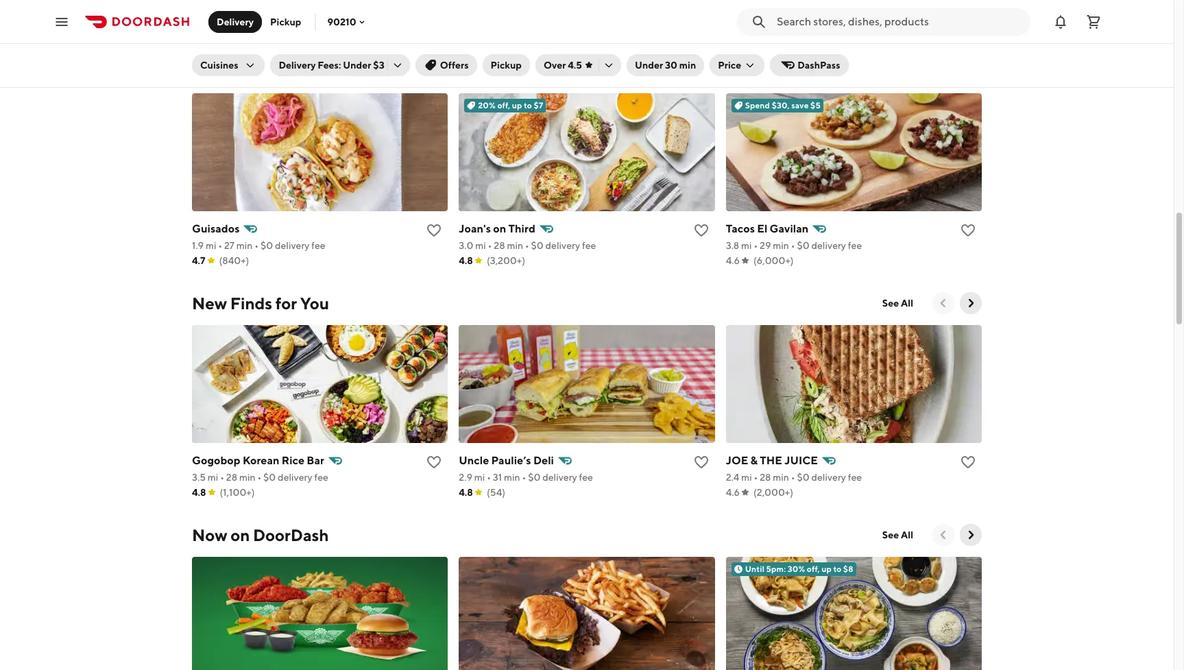 Task type: locate. For each thing, give the bounding box(es) containing it.
0 vertical spatial to
[[524, 100, 532, 110]]

28 up (2,000+)
[[760, 472, 771, 483]]

1 vertical spatial off,
[[807, 564, 820, 574]]

to left the $8
[[834, 564, 842, 574]]

3.5 down 'gogobop'
[[192, 472, 206, 483]]

1 vertical spatial all
[[901, 530, 914, 540]]

0 vertical spatial previous button of carousel image
[[937, 296, 951, 310]]

until
[[745, 564, 765, 574]]

0 vertical spatial pickup
[[270, 16, 301, 27]]

3.5 left the 26
[[726, 8, 740, 19]]

great
[[192, 62, 236, 81]]

2 4.6 from the top
[[726, 487, 740, 498]]

$​0 down gavilan on the right of page
[[797, 240, 810, 251]]

all left next button of carousel image
[[901, 298, 914, 309]]

31
[[493, 472, 502, 483]]

offers
[[440, 60, 469, 71]]

1 vertical spatial delivery
[[279, 60, 316, 71]]

0 vertical spatial off,
[[498, 100, 510, 110]]

0 vertical spatial see all
[[883, 298, 914, 309]]

2.9
[[459, 472, 473, 483]]

28 up (3,200+)
[[494, 240, 505, 251]]

(6,000+)
[[754, 255, 794, 266]]

0 vertical spatial see
[[883, 298, 899, 309]]

delivery left fees:
[[279, 60, 316, 71]]

1 vertical spatial 3.5
[[192, 472, 206, 483]]

el
[[757, 222, 768, 235]]

1 see all link from the top
[[874, 292, 922, 314]]

until 5pm: 30% off, up to $8
[[745, 564, 854, 574]]

gogobop korean rice bar
[[192, 454, 324, 467]]

0 horizontal spatial click to add this store to your saved list image
[[426, 454, 443, 471]]

$​0 down korean
[[263, 472, 276, 483]]

min down gogobop korean rice bar
[[239, 472, 256, 483]]

1 previous button of carousel image from the top
[[937, 296, 951, 310]]

$​0 down third
[[531, 240, 544, 251]]

1 vertical spatial on
[[231, 525, 250, 545]]

delivery button
[[209, 11, 262, 33]]

open menu image
[[53, 13, 70, 30]]

26
[[760, 8, 772, 19]]

0 horizontal spatial (1,100+)
[[220, 487, 255, 498]]

delivery fees: under $3
[[279, 60, 385, 71]]

delivery
[[217, 16, 254, 27], [279, 60, 316, 71]]

(1,100+)
[[754, 23, 789, 34], [220, 487, 255, 498]]

(54)
[[487, 487, 506, 498]]

1 horizontal spatial pickup
[[491, 60, 522, 71]]

new
[[192, 294, 227, 313]]

over 4.5 button
[[536, 54, 621, 76]]

1 4.6 from the top
[[726, 255, 740, 266]]

4.8 down 'gogobop'
[[192, 487, 206, 498]]

off, right 20%
[[498, 100, 510, 110]]

2.4 mi • 28 min • $​0 delivery fee
[[726, 472, 862, 483]]

3.5
[[726, 8, 740, 19], [192, 472, 206, 483]]

click to add this store to your saved list image for third
[[693, 222, 710, 239]]

fees:
[[318, 60, 341, 71]]

1 all from the top
[[901, 298, 914, 309]]

0 vertical spatial (1,100+)
[[754, 23, 789, 34]]

pickup button
[[262, 11, 310, 33], [483, 54, 530, 76]]

•
[[220, 8, 224, 19], [257, 8, 261, 19], [754, 8, 758, 19], [792, 8, 796, 19], [218, 240, 222, 251], [255, 240, 259, 251], [488, 240, 492, 251], [525, 240, 529, 251], [754, 240, 758, 251], [791, 240, 795, 251], [220, 472, 224, 483], [257, 472, 262, 483], [487, 472, 491, 483], [522, 472, 526, 483], [754, 472, 758, 483], [791, 472, 795, 483]]

spend $30, save $5
[[745, 100, 821, 110]]

0 horizontal spatial 3.5
[[192, 472, 206, 483]]

0 horizontal spatial delivery
[[217, 16, 254, 27]]

cuisines
[[200, 60, 239, 71]]

next button of carousel image
[[964, 528, 978, 542]]

1 horizontal spatial click to add this store to your saved list image
[[693, 454, 710, 471]]

pickup button right (6,600+)
[[262, 11, 310, 33]]

1 horizontal spatial (1,100+)
[[754, 23, 789, 34]]

5pm:
[[767, 564, 786, 574]]

$​0 for uncle paulie's deli
[[528, 472, 541, 483]]

0 vertical spatial on
[[493, 222, 506, 235]]

1 horizontal spatial delivery
[[279, 60, 316, 71]]

min right 30
[[680, 60, 696, 71]]

under
[[343, 60, 371, 71], [635, 60, 663, 71]]

min right 29 at the top
[[773, 240, 789, 251]]

4.6 for joe
[[726, 487, 740, 498]]

0 horizontal spatial under
[[343, 60, 371, 71]]

1 see all from the top
[[883, 298, 914, 309]]

1 vertical spatial (1,100+)
[[220, 487, 255, 498]]

up
[[512, 100, 522, 110], [822, 564, 832, 574]]

mi right 1.9
[[206, 240, 216, 251]]

28 down 'gogobop'
[[226, 472, 237, 483]]

finds
[[230, 294, 272, 313]]

3.8 mi • 29 min • $​0 delivery fee
[[726, 240, 862, 251]]

new finds for you
[[192, 294, 329, 313]]

1 horizontal spatial under
[[635, 60, 663, 71]]

pickup button up the 20% off, up to $7
[[483, 54, 530, 76]]

1 vertical spatial see all link
[[874, 524, 922, 546]]

off, right 30%
[[807, 564, 820, 574]]

delivery right 2.8
[[217, 16, 254, 27]]

20% off, up to $7
[[478, 100, 543, 110]]

0 vertical spatial all
[[901, 298, 914, 309]]

delivery for uncle paulie's deli
[[543, 472, 577, 483]]

1 vertical spatial see
[[883, 530, 899, 540]]

3.5 for 3.5 mi • 28 min • $​0 delivery fee
[[192, 472, 206, 483]]

1 vertical spatial previous button of carousel image
[[937, 528, 951, 542]]

under left $3
[[343, 60, 371, 71]]

min up (2,000+)
[[773, 472, 789, 483]]

$​0 right 27
[[261, 240, 273, 251]]

1 horizontal spatial on
[[493, 222, 506, 235]]

fee for tacos el gavilan
[[848, 240, 862, 251]]

4.6 down 3.8
[[726, 255, 740, 266]]

0 vertical spatial 4.6
[[726, 255, 740, 266]]

0 horizontal spatial off,
[[498, 100, 510, 110]]

mi
[[207, 8, 218, 19], [742, 8, 752, 19], [206, 240, 216, 251], [476, 240, 486, 251], [741, 240, 752, 251], [208, 472, 218, 483], [475, 472, 485, 483], [742, 472, 752, 483]]

click to add this store to your saved list image left joe
[[693, 454, 710, 471]]

deli
[[534, 454, 554, 467]]

28 up (6,600+)
[[226, 8, 237, 19]]

1 vertical spatial to
[[834, 564, 842, 574]]

min right 31
[[504, 472, 520, 483]]

2 previous button of carousel image from the top
[[937, 528, 951, 542]]

all for now on doordash
[[901, 530, 914, 540]]

fee
[[314, 8, 328, 19], [849, 8, 863, 19], [312, 240, 326, 251], [582, 240, 596, 251], [848, 240, 862, 251], [314, 472, 328, 483], [579, 472, 593, 483], [848, 472, 862, 483]]

0 vertical spatial delivery
[[217, 16, 254, 27]]

4.6 down 2.4
[[726, 487, 740, 498]]

mi right 2.4
[[742, 472, 752, 483]]

rice
[[282, 454, 305, 467]]

min right 27
[[236, 240, 253, 251]]

$​0 right the "delivery" button
[[263, 8, 276, 19]]

0 vertical spatial pickup button
[[262, 11, 310, 33]]

$8
[[844, 564, 854, 574]]

on
[[493, 222, 506, 235], [231, 525, 250, 545]]

$​0 down juice
[[797, 472, 810, 483]]

28
[[226, 8, 237, 19], [494, 240, 505, 251], [226, 472, 237, 483], [760, 472, 771, 483]]

on left third
[[493, 222, 506, 235]]

0 horizontal spatial pickup
[[270, 16, 301, 27]]

2 see all from the top
[[883, 530, 914, 540]]

0 horizontal spatial pickup button
[[262, 11, 310, 33]]

mi down 'gogobop'
[[208, 472, 218, 483]]

$​0 for joan's on third
[[531, 240, 544, 251]]

save
[[792, 100, 809, 110]]

4.6 for tacos
[[726, 255, 740, 266]]

all
[[901, 298, 914, 309], [901, 530, 914, 540]]

min up (3,200+)
[[507, 240, 523, 251]]

1 vertical spatial pickup button
[[483, 54, 530, 76]]

28 for joan's on third
[[494, 240, 505, 251]]

delivery inside the "delivery" button
[[217, 16, 254, 27]]

all left next button of carousel icon
[[901, 530, 914, 540]]

2 click to add this store to your saved list image from the left
[[693, 454, 710, 471]]

min for joe & the juice
[[773, 472, 789, 483]]

2 see from the top
[[883, 530, 899, 540]]

4.6
[[726, 255, 740, 266], [726, 487, 740, 498]]

off,
[[498, 100, 510, 110], [807, 564, 820, 574]]

joan's
[[459, 222, 491, 235]]

delivery for delivery
[[217, 16, 254, 27]]

$​0
[[263, 8, 276, 19], [798, 8, 810, 19], [261, 240, 273, 251], [531, 240, 544, 251], [797, 240, 810, 251], [263, 472, 276, 483], [528, 472, 541, 483], [797, 472, 810, 483]]

4.8 down 3.0 at the left top of page
[[459, 255, 473, 266]]

mi for joe & the juice
[[742, 472, 752, 483]]

click to add this store to your saved list image
[[426, 454, 443, 471], [693, 454, 710, 471]]

(840+)
[[219, 255, 249, 266]]

1 vertical spatial up
[[822, 564, 832, 574]]

0 vertical spatial see all link
[[874, 292, 922, 314]]

4.8 up "price"
[[726, 23, 740, 34]]

$​0 down deli
[[528, 472, 541, 483]]

4.8 for uncle paulie's deli
[[459, 487, 473, 498]]

bar
[[307, 454, 324, 467]]

see
[[883, 298, 899, 309], [883, 530, 899, 540]]

2.8
[[192, 8, 205, 19]]

pickup up the 20% off, up to $7
[[491, 60, 522, 71]]

2 under from the left
[[635, 60, 663, 71]]

all for new finds for you
[[901, 298, 914, 309]]

1 vertical spatial see all
[[883, 530, 914, 540]]

0 horizontal spatial up
[[512, 100, 522, 110]]

under inside button
[[635, 60, 663, 71]]

great meals, great prices
[[192, 62, 380, 81]]

pickup
[[270, 16, 301, 27], [491, 60, 522, 71]]

previous button of carousel image
[[937, 296, 951, 310], [937, 528, 951, 542]]

fee for uncle paulie's deli
[[579, 472, 593, 483]]

on right now
[[231, 525, 250, 545]]

delivery for joe & the juice
[[812, 472, 846, 483]]

mi for guisados
[[206, 240, 216, 251]]

uncle
[[459, 454, 489, 467]]

click to add this store to your saved list image left the uncle
[[426, 454, 443, 471]]

1 click to add this store to your saved list image from the left
[[426, 454, 443, 471]]

fee for guisados
[[312, 240, 326, 251]]

over
[[544, 60, 566, 71]]

click to add this store to your saved list image
[[426, 222, 443, 239], [693, 222, 710, 239], [960, 222, 977, 239], [960, 454, 977, 471]]

3.8
[[726, 240, 740, 251]]

mi right 3.0 at the left top of page
[[476, 240, 486, 251]]

new finds for you link
[[192, 292, 329, 314]]

mi for joan's on third
[[476, 240, 486, 251]]

up left the $8
[[822, 564, 832, 574]]

1 vertical spatial 4.6
[[726, 487, 740, 498]]

joan's on third
[[459, 222, 536, 235]]

see all
[[883, 298, 914, 309], [883, 530, 914, 540]]

(2,000+)
[[754, 487, 794, 498]]

4.8 down 2.9 at bottom
[[459, 487, 473, 498]]

4.8
[[192, 23, 206, 34], [726, 23, 740, 34], [459, 255, 473, 266], [192, 487, 206, 498], [459, 487, 473, 498]]

1 see from the top
[[883, 298, 899, 309]]

min for uncle paulie's deli
[[504, 472, 520, 483]]

previous button of carousel image left next button of carousel icon
[[937, 528, 951, 542]]

(1,100+) down the 3.5 mi • 28 min • $​0 delivery fee
[[220, 487, 255, 498]]

mi right 3.8
[[741, 240, 752, 251]]

pickup right (6,600+)
[[270, 16, 301, 27]]

see all link for now on doordash
[[874, 524, 922, 546]]

0 horizontal spatial on
[[231, 525, 250, 545]]

2 see all link from the top
[[874, 524, 922, 546]]

up left '$7'
[[512, 100, 522, 110]]

2.4
[[726, 472, 740, 483]]

previous button of carousel image left next button of carousel image
[[937, 296, 951, 310]]

0 vertical spatial 3.5
[[726, 8, 740, 19]]

1 horizontal spatial 3.5
[[726, 8, 740, 19]]

to left '$7'
[[524, 100, 532, 110]]

mi right 2.9 at bottom
[[475, 472, 485, 483]]

see for now on doordash
[[883, 530, 899, 540]]

under left 30
[[635, 60, 663, 71]]

min
[[239, 8, 255, 19], [774, 8, 790, 19], [680, 60, 696, 71], [236, 240, 253, 251], [507, 240, 523, 251], [773, 240, 789, 251], [239, 472, 256, 483], [504, 472, 520, 483], [773, 472, 789, 483]]

2 all from the top
[[901, 530, 914, 540]]

third
[[509, 222, 536, 235]]

min for joan's on third
[[507, 240, 523, 251]]

the
[[760, 454, 783, 467]]

mi for uncle paulie's deli
[[475, 472, 485, 483]]

0 horizontal spatial to
[[524, 100, 532, 110]]

delivery for joan's on third
[[546, 240, 580, 251]]

(1,100+) down the 26
[[754, 23, 789, 34]]



Task type: describe. For each thing, give the bounding box(es) containing it.
mi for tacos el gavilan
[[741, 240, 752, 251]]

30
[[665, 60, 678, 71]]

tacos el gavilan
[[726, 222, 809, 235]]

min for tacos el gavilan
[[773, 240, 789, 251]]

1 under from the left
[[343, 60, 371, 71]]

see all link for new finds for you
[[874, 292, 922, 314]]

4.7
[[192, 255, 205, 266]]

min inside button
[[680, 60, 696, 71]]

doordash
[[253, 525, 329, 545]]

20%
[[478, 100, 496, 110]]

now on doordash
[[192, 525, 329, 545]]

click to add this store to your saved list image for gogobop korean rice bar
[[426, 454, 443, 471]]

tacos
[[726, 222, 755, 235]]

$3
[[373, 60, 385, 71]]

0 items, open order cart image
[[1086, 13, 1102, 30]]

$5
[[811, 100, 821, 110]]

on for now
[[231, 525, 250, 545]]

(3,200+)
[[487, 255, 525, 266]]

3.5 for 3.5 mi • 26 min • $​0 delivery fee
[[726, 8, 740, 19]]

4.8 for gogobop korean rice bar
[[192, 487, 206, 498]]

mi right 2.8
[[207, 8, 218, 19]]

price button
[[710, 54, 765, 76]]

dashpass
[[798, 60, 841, 71]]

you
[[300, 294, 329, 313]]

see all for new finds for you
[[883, 298, 914, 309]]

min right the 26
[[774, 8, 790, 19]]

click to add this store to your saved list image for uncle paulie's deli
[[693, 454, 710, 471]]

fee for joe & the juice
[[848, 472, 862, 483]]

meals,
[[239, 62, 287, 81]]

now
[[192, 525, 227, 545]]

paulie's
[[491, 454, 531, 467]]

now on doordash link
[[192, 524, 329, 546]]

offers button
[[415, 54, 477, 76]]

$​0 for guisados
[[261, 240, 273, 251]]

$​0 for gogobop korean rice bar
[[263, 472, 276, 483]]

28 for joe & the juice
[[760, 472, 771, 483]]

$​0 right the 26
[[798, 8, 810, 19]]

prices
[[334, 62, 380, 81]]

over 4.5
[[544, 60, 582, 71]]

mi left the 26
[[742, 8, 752, 19]]

see for new finds for you
[[883, 298, 899, 309]]

2.8 mi • 28 min • $​0 delivery fee
[[192, 8, 328, 19]]

3.5 mi • 26 min • $​0 delivery fee
[[726, 8, 863, 19]]

1 vertical spatial pickup
[[491, 60, 522, 71]]

27
[[224, 240, 235, 251]]

1.9 mi • 27 min • $​0 delivery fee
[[192, 240, 326, 251]]

delivery for delivery fees: under $3
[[279, 60, 316, 71]]

notification bell image
[[1053, 13, 1069, 30]]

1 horizontal spatial off,
[[807, 564, 820, 574]]

28 for gogobop korean rice bar
[[226, 472, 237, 483]]

delivery for gogobop korean rice bar
[[278, 472, 313, 483]]

fee for gogobop korean rice bar
[[314, 472, 328, 483]]

juice
[[785, 454, 818, 467]]

next button of carousel image
[[964, 296, 978, 310]]

3.0 mi • 28 min • $​0 delivery fee
[[459, 240, 596, 251]]

delivery for guisados
[[275, 240, 310, 251]]

3.5 mi • 28 min • $​0 delivery fee
[[192, 472, 328, 483]]

previous button of carousel image for now on doordash
[[937, 528, 951, 542]]

90210 button
[[327, 16, 367, 27]]

guisados
[[192, 222, 240, 235]]

1 horizontal spatial pickup button
[[483, 54, 530, 76]]

(6,600+)
[[220, 23, 259, 34]]

on for joan's
[[493, 222, 506, 235]]

&
[[751, 454, 758, 467]]

$30,
[[772, 100, 790, 110]]

min for gogobop korean rice bar
[[239, 472, 256, 483]]

4.8 for joan's on third
[[459, 255, 473, 266]]

previous button of carousel image for new finds for you
[[937, 296, 951, 310]]

$​0 for tacos el gavilan
[[797, 240, 810, 251]]

price
[[718, 60, 742, 71]]

for
[[276, 294, 297, 313]]

spend
[[745, 100, 770, 110]]

4.8 down 2.8
[[192, 23, 206, 34]]

min for guisados
[[236, 240, 253, 251]]

4.5
[[568, 60, 582, 71]]

korean
[[243, 454, 280, 467]]

see all for now on doordash
[[883, 530, 914, 540]]

joe & the juice
[[726, 454, 818, 467]]

1.9
[[192, 240, 204, 251]]

delivery for tacos el gavilan
[[812, 240, 846, 251]]

under 30 min
[[635, 60, 696, 71]]

gavilan
[[770, 222, 809, 235]]

90210
[[327, 16, 356, 27]]

click to add this store to your saved list image for the
[[960, 454, 977, 471]]

gogobop
[[192, 454, 241, 467]]

$7
[[534, 100, 543, 110]]

click to add this store to your saved list image for gavilan
[[960, 222, 977, 239]]

mi for gogobop korean rice bar
[[208, 472, 218, 483]]

uncle paulie's deli
[[459, 454, 554, 467]]

3.0
[[459, 240, 474, 251]]

joe
[[726, 454, 749, 467]]

1 horizontal spatial up
[[822, 564, 832, 574]]

2.9 mi • 31 min • $​0 delivery fee
[[459, 472, 593, 483]]

great meals, great prices link
[[192, 60, 380, 82]]

0 vertical spatial up
[[512, 100, 522, 110]]

min up (6,600+)
[[239, 8, 255, 19]]

29
[[760, 240, 771, 251]]

under 30 min button
[[627, 54, 705, 76]]

1 horizontal spatial to
[[834, 564, 842, 574]]

30%
[[788, 564, 805, 574]]

dashpass button
[[770, 54, 849, 76]]

cuisines button
[[192, 54, 265, 76]]

Store search: begin typing to search for stores available on DoorDash text field
[[777, 14, 1023, 29]]

$​0 for joe & the juice
[[797, 472, 810, 483]]

great
[[290, 62, 331, 81]]

fee for joan's on third
[[582, 240, 596, 251]]



Task type: vqa. For each thing, say whether or not it's contained in the screenshot.
the leftmost on
yes



